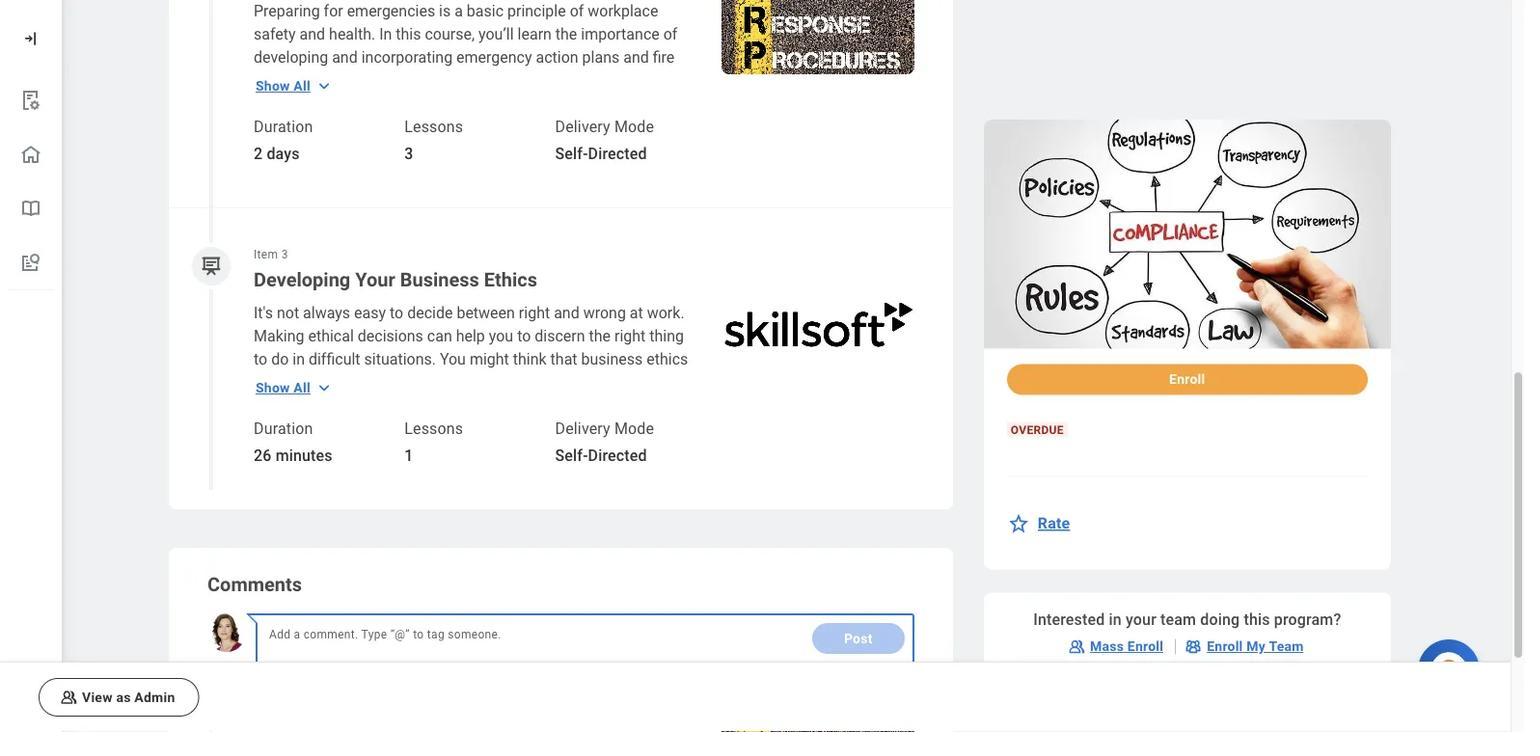 Task type: locate. For each thing, give the bounding box(es) containing it.
your
[[391, 489, 421, 508], [1126, 611, 1157, 629]]

2 show all from the top
[[256, 380, 311, 396]]

1 vertical spatial all
[[294, 380, 311, 396]]

of down elements at the left top of the page
[[665, 95, 679, 113]]

duration for minutes
[[254, 420, 313, 438]]

duration for days
[[254, 118, 313, 136]]

develop
[[334, 489, 387, 508]]

1 horizontal spatial for
[[372, 373, 392, 392]]

are inside it's not always easy to decide between right and wrong at work. making ethical decisions can help you to discern the right thing to do in difficult situations. you might think that business ethics are only an issue for upper management, but in fact, every employee should understand the importance of ethical decision making. in this course, you'll learn some common myths about business ethics. you'll learn about different approaches to ethics, the values and standards in a typical code of conduct, and how to develop your own code. you'll also learn ways to overcome obstacles to ethical behavior and steps for making ethical decisions.
[[254, 373, 275, 392]]

delivery mode self-directed for lessons 3
[[555, 118, 654, 163]]

show all button down do
[[256, 373, 334, 404]]

rate button
[[1007, 500, 1082, 547]]

1 vertical spatial chevron down small image
[[315, 379, 334, 398]]

to right 'obstacles'
[[396, 512, 410, 531]]

admin
[[134, 690, 175, 706]]

0 vertical spatial course,
[[425, 25, 475, 43]]

course, up 1
[[358, 420, 408, 438]]

emergencies
[[347, 2, 435, 20]]

1 vertical spatial importance
[[481, 397, 560, 415]]

are down action
[[534, 71, 555, 90]]

team
[[1161, 611, 1197, 629]]

plans up design
[[493, 71, 530, 90]]

0 vertical spatial show all button
[[256, 71, 334, 102]]

1 vertical spatial show all
[[256, 380, 311, 396]]

2 vertical spatial a
[[494, 466, 502, 484]]

0 horizontal spatial are
[[254, 373, 275, 392]]

1 lessons from the top
[[405, 118, 463, 136]]

plans
[[583, 48, 620, 67], [493, 71, 530, 90]]

in up mass enroll link
[[1109, 611, 1122, 629]]

mode for lessons 3
[[615, 118, 654, 136]]

2 chevron down small image from the top
[[315, 379, 334, 398]]

importance down workplace
[[581, 25, 660, 43]]

0 vertical spatial lessons
[[405, 118, 463, 136]]

0 vertical spatial show all
[[256, 78, 311, 94]]

upper
[[396, 373, 435, 392]]

all for of
[[294, 78, 311, 94]]

but
[[537, 373, 559, 392]]

design
[[493, 95, 539, 113]]

directed down "myths"
[[588, 447, 647, 465]]

in
[[379, 25, 392, 43], [312, 420, 325, 438]]

0 vertical spatial in
[[379, 25, 392, 43]]

is
[[439, 2, 451, 20]]

list
[[0, 73, 62, 290]]

of
[[570, 2, 584, 20], [664, 25, 678, 43], [254, 95, 268, 113], [665, 95, 679, 113], [564, 397, 578, 415], [592, 466, 607, 484]]

are inside preparing for emergencies is a basic principle of workplace safety and health. in this course, you'll learn the importance of developing and incorporating emergency action plans and fire prevention plans. we'll cover when plans are required, elements of a good evacuation plan, and the design and maintenance of good exit routes.
[[534, 71, 555, 90]]

enroll inside button
[[1170, 372, 1206, 388]]

some
[[488, 420, 527, 438]]

0 vertical spatial about
[[642, 420, 681, 438]]

in right but
[[563, 373, 575, 392]]

1 vertical spatial lessons
[[405, 420, 463, 438]]

delivery
[[555, 118, 611, 136], [555, 420, 611, 438]]

of up fire
[[664, 25, 678, 43]]

help
[[456, 327, 485, 345]]

1 vertical spatial 3
[[281, 249, 288, 262]]

0 vertical spatial plans
[[583, 48, 620, 67]]

2 vertical spatial this
[[1244, 611, 1271, 629]]

mode down decision
[[615, 420, 654, 438]]

this up "ethics."
[[329, 420, 354, 438]]

0 vertical spatial directed
[[588, 145, 647, 163]]

your up mass enroll
[[1126, 611, 1157, 629]]

the down wrong
[[589, 327, 611, 345]]

2
[[254, 145, 263, 163]]

right down at
[[615, 327, 646, 345]]

0 vertical spatial delivery mode self-directed
[[555, 118, 654, 163]]

1 vertical spatial delivery mode self-directed
[[555, 420, 654, 465]]

an
[[311, 373, 328, 392]]

1 vertical spatial delivery
[[555, 420, 611, 438]]

1 horizontal spatial right
[[615, 327, 646, 345]]

1 vertical spatial show all button
[[256, 373, 334, 404]]

0 vertical spatial for
[[324, 2, 343, 20]]

evacuation
[[323, 95, 398, 113]]

1 horizontal spatial a
[[455, 2, 463, 20]]

show all
[[256, 78, 311, 94], [256, 380, 311, 396]]

2 show all button from the top
[[256, 373, 334, 404]]

decisions
[[358, 327, 424, 345]]

1 horizontal spatial about
[[642, 420, 681, 438]]

1 vertical spatial your
[[1126, 611, 1157, 629]]

1 horizontal spatial in
[[379, 25, 392, 43]]

lessons 1
[[405, 420, 463, 465]]

2 horizontal spatial a
[[494, 466, 502, 484]]

workplace
[[588, 2, 659, 20]]

1 vertical spatial duration
[[254, 420, 313, 438]]

0 vertical spatial 3
[[405, 145, 414, 163]]

2 mode from the top
[[615, 420, 654, 438]]

about up the standards
[[447, 443, 486, 461]]

1 vertical spatial show
[[256, 380, 290, 396]]

ethical down "own"
[[414, 512, 459, 531]]

1 chevron down small image from the top
[[315, 77, 334, 96]]

behavior
[[463, 512, 522, 531]]

0 horizontal spatial 3
[[281, 249, 288, 262]]

this up my
[[1244, 611, 1271, 629]]

1 horizontal spatial your
[[1126, 611, 1157, 629]]

issue
[[332, 373, 369, 392]]

lessons down understand
[[405, 420, 463, 438]]

2 self- from the top
[[555, 447, 588, 465]]

0 vertical spatial a
[[455, 2, 463, 20]]

duration down employee
[[254, 420, 313, 438]]

approaches
[[552, 443, 632, 461]]

situations.
[[364, 350, 436, 369]]

1 vertical spatial plans
[[493, 71, 530, 90]]

2 all from the top
[[294, 380, 311, 396]]

1 vertical spatial business
[[254, 443, 315, 461]]

chevron down small image for of
[[315, 77, 334, 96]]

this inside it's not always easy to decide between right and wrong at work. making ethical decisions can help you to discern the right thing to do in difficult situations. you might think that business ethics are only an issue for upper management, but in fact, every employee should understand the importance of ethical decision making. in this course, you'll learn some common myths about business ethics. you'll learn about different approaches to ethics, the values and standards in a typical code of conduct, and how to develop your own code. you'll also learn ways to overcome obstacles to ethical behavior and steps for making ethical decisions.
[[329, 420, 354, 438]]

0 horizontal spatial in
[[312, 420, 325, 438]]

learn
[[518, 25, 552, 43], [450, 420, 484, 438], [409, 443, 443, 461], [572, 489, 606, 508]]

developing
[[254, 48, 328, 67]]

Comment text field
[[265, 624, 801, 659]]

a down prevention
[[272, 95, 280, 113]]

enroll for enroll my team
[[1207, 639, 1244, 655]]

1 horizontal spatial you'll
[[499, 489, 535, 508]]

learn down you'll
[[409, 443, 443, 461]]

self- down maintenance
[[555, 145, 588, 163]]

3 down plan, in the top left of the page
[[405, 145, 414, 163]]

1 vertical spatial about
[[447, 443, 486, 461]]

the up action
[[556, 25, 577, 43]]

chevron down small image down "developing" on the left top
[[315, 77, 334, 96]]

0 vertical spatial duration
[[254, 118, 313, 136]]

2 lessons from the top
[[405, 420, 463, 438]]

1 all from the top
[[294, 78, 311, 94]]

view as admin button
[[39, 678, 199, 717]]

1 horizontal spatial importance
[[581, 25, 660, 43]]

0 horizontal spatial this
[[329, 420, 354, 438]]

a
[[455, 2, 463, 20], [272, 95, 280, 113], [494, 466, 502, 484]]

to up conduct,
[[636, 443, 650, 461]]

1 show from the top
[[256, 78, 290, 94]]

0 vertical spatial chevron down small image
[[315, 77, 334, 96]]

2 delivery from the top
[[555, 420, 611, 438]]

0 vertical spatial all
[[294, 78, 311, 94]]

show down "developing" on the left top
[[256, 78, 290, 94]]

delivery mode self-directed up code at bottom
[[555, 420, 654, 465]]

mode for lessons 1
[[615, 420, 654, 438]]

1 vertical spatial right
[[615, 327, 646, 345]]

learn down principle
[[518, 25, 552, 43]]

business down "making."
[[254, 443, 315, 461]]

as
[[116, 690, 131, 706]]

plans up required,
[[583, 48, 620, 67]]

3 right item
[[281, 249, 288, 262]]

2 duration from the top
[[254, 420, 313, 438]]

0 horizontal spatial a
[[272, 95, 280, 113]]

1 vertical spatial directed
[[588, 447, 647, 465]]

you'll up the values
[[369, 443, 405, 461]]

2 horizontal spatial enroll
[[1207, 639, 1244, 655]]

2 directed from the top
[[588, 447, 647, 465]]

chevron down small image for issue
[[315, 379, 334, 398]]

fire
[[653, 48, 675, 67]]

mass enroll
[[1091, 639, 1164, 655]]

directed for lessons 1
[[588, 447, 647, 465]]

and right design
[[542, 95, 568, 113]]

mode down maintenance
[[615, 118, 654, 136]]

importance inside it's not always easy to decide between right and wrong at work. making ethical decisions can help you to discern the right thing to do in difficult situations. you might think that business ethics are only an issue for upper management, but in fact, every employee should understand the importance of ethical decision making. in this course, you'll learn some common myths about business ethics. you'll learn about different approaches to ethics, the values and standards in a typical code of conduct, and how to develop your own code. you'll also learn ways to overcome obstacles to ethical behavior and steps for making ethical decisions.
[[481, 397, 560, 415]]

1 horizontal spatial this
[[396, 25, 421, 43]]

this
[[396, 25, 421, 43], [329, 420, 354, 438], [1244, 611, 1271, 629]]

0 vertical spatial this
[[396, 25, 421, 43]]

show all button down "developing" on the left top
[[256, 71, 334, 102]]

all for issue
[[294, 380, 311, 396]]

importance inside preparing for emergencies is a basic principle of workplace safety and health. in this course, you'll learn the importance of developing and incorporating emergency action plans and fire prevention plans. we'll cover when plans are required, elements of a good evacuation plan, and the design and maintenance of good exit routes.
[[581, 25, 660, 43]]

your inside it's not always easy to decide between right and wrong at work. making ethical decisions can help you to discern the right thing to do in difficult situations. you might think that business ethics are only an issue for upper management, but in fact, every employee should understand the importance of ethical decision making. in this course, you'll learn some common myths about business ethics. you'll learn about different approaches to ethics, the values and standards in a typical code of conduct, and how to develop your own code. you'll also learn ways to overcome obstacles to ethical behavior and steps for making ethical decisions.
[[391, 489, 421, 508]]

management,
[[439, 373, 533, 392]]

show all down "developing" on the left top
[[256, 78, 311, 94]]

enroll for enroll
[[1170, 372, 1206, 388]]

ethical up the difficult
[[308, 327, 354, 345]]

this up incorporating
[[396, 25, 421, 43]]

directed down maintenance
[[588, 145, 647, 163]]

health.
[[329, 25, 376, 43]]

importance up some in the left bottom of the page
[[481, 397, 560, 415]]

0 horizontal spatial importance
[[481, 397, 560, 415]]

in up minutes
[[312, 420, 325, 438]]

1 vertical spatial course,
[[358, 420, 408, 438]]

days
[[267, 145, 300, 163]]

in up code.
[[478, 466, 490, 484]]

show for of
[[256, 78, 290, 94]]

of down prevention
[[254, 95, 268, 113]]

all left an
[[294, 380, 311, 396]]

item
[[254, 249, 278, 262]]

0 vertical spatial your
[[391, 489, 421, 508]]

1 show all button from the top
[[256, 71, 334, 102]]

1 vertical spatial a
[[272, 95, 280, 113]]

view
[[82, 690, 113, 706]]

course,
[[425, 25, 475, 43], [358, 420, 408, 438]]

code
[[555, 466, 589, 484]]

show up employee
[[256, 380, 290, 396]]

mass enroll link
[[1060, 632, 1176, 662]]

1 self- from the top
[[555, 145, 588, 163]]

maintenance
[[572, 95, 661, 113]]

making
[[254, 327, 304, 345]]

business up every
[[581, 350, 643, 369]]

duration
[[254, 118, 313, 136], [254, 420, 313, 438]]

1 vertical spatial are
[[254, 373, 275, 392]]

it's not always easy to decide between right and wrong at work. making ethical decisions can help you to discern the right thing to do in difficult situations. you might think that business ethics are only an issue for upper management, but in fact, every employee should understand the importance of ethical decision making. in this course, you'll learn some common myths about business ethics. you'll learn about different approaches to ethics, the values and standards in a typical code of conduct, and how to develop your own code. you'll also learn ways to overcome obstacles to ethical behavior and steps for making ethical decisions.
[[254, 304, 689, 554]]

0 horizontal spatial for
[[324, 2, 343, 20]]

interested in your team doing this program?
[[1034, 611, 1342, 629]]

1 vertical spatial in
[[312, 420, 325, 438]]

preparing
[[254, 2, 320, 20]]

1 delivery from the top
[[555, 118, 611, 136]]

trash image
[[880, 718, 899, 732]]

business
[[581, 350, 643, 369], [254, 443, 315, 461]]

in down emergencies
[[379, 25, 392, 43]]

1 vertical spatial mode
[[615, 420, 654, 438]]

to up making
[[649, 489, 662, 508]]

team
[[1269, 639, 1304, 655]]

0 vertical spatial importance
[[581, 25, 660, 43]]

1 show all from the top
[[256, 78, 311, 94]]

the down the when
[[467, 95, 489, 113]]

good up days
[[254, 118, 289, 136]]

0 vertical spatial mode
[[615, 118, 654, 136]]

a left typical
[[494, 466, 502, 484]]

common
[[530, 420, 592, 438]]

right up discern
[[519, 304, 550, 322]]

0 vertical spatial are
[[534, 71, 555, 90]]

0 horizontal spatial you'll
[[369, 443, 405, 461]]

2 show from the top
[[256, 380, 290, 396]]

are
[[534, 71, 555, 90], [254, 373, 275, 392]]

might
[[470, 350, 509, 369]]

minutes
[[276, 447, 333, 465]]

1 horizontal spatial enroll
[[1170, 372, 1206, 388]]

self- up code at bottom
[[555, 447, 588, 465]]

1 delivery mode self-directed from the top
[[555, 118, 654, 163]]

home image
[[19, 143, 42, 166]]

0 horizontal spatial business
[[254, 443, 315, 461]]

to
[[390, 304, 404, 322], [517, 327, 531, 345], [254, 350, 268, 369], [636, 443, 650, 461], [316, 489, 330, 508], [649, 489, 662, 508], [396, 512, 410, 531]]

1 vertical spatial you'll
[[499, 489, 535, 508]]

26
[[254, 447, 272, 465]]

ways
[[610, 489, 645, 508]]

course, inside it's not always easy to decide between right and wrong at work. making ethical decisions can help you to discern the right thing to do in difficult situations. you might think that business ethics are only an issue for upper management, but in fact, every employee should understand the importance of ethical decision making. in this course, you'll learn some common myths about business ethics. you'll learn about different approaches to ethics, the values and standards in a typical code of conduct, and how to develop your own code. you'll also learn ways to overcome obstacles to ethical behavior and steps for making ethical decisions.
[[358, 420, 408, 438]]

you'll down typical
[[499, 489, 535, 508]]

star image
[[1007, 512, 1030, 535]]

for
[[324, 2, 343, 20], [372, 373, 392, 392], [597, 512, 616, 531]]

delivery up approaches
[[555, 420, 611, 438]]

0 horizontal spatial plans
[[493, 71, 530, 90]]

show all up employee
[[256, 380, 311, 396]]

1 horizontal spatial 3
[[405, 145, 414, 163]]

1 directed from the top
[[588, 145, 647, 163]]

0 vertical spatial show
[[256, 78, 290, 94]]

course, down 'is'
[[425, 25, 475, 43]]

a right 'is'
[[455, 2, 463, 20]]

principle
[[508, 2, 566, 20]]

3 inside "lessons 3"
[[405, 145, 414, 163]]

2 horizontal spatial this
[[1244, 611, 1271, 629]]

delivery for lessons 1
[[555, 420, 611, 438]]

decision
[[631, 397, 689, 415]]

chevron down small image
[[315, 77, 334, 96], [315, 379, 334, 398]]

0 vertical spatial delivery
[[555, 118, 611, 136]]

to left do
[[254, 350, 268, 369]]

media classroom image
[[1067, 637, 1087, 657]]

0 horizontal spatial course,
[[358, 420, 408, 438]]

1 horizontal spatial course,
[[425, 25, 475, 43]]

1 horizontal spatial business
[[581, 350, 643, 369]]

all
[[294, 78, 311, 94], [294, 380, 311, 396]]

are down do
[[254, 373, 275, 392]]

1 mode from the top
[[615, 118, 654, 136]]

chevron down small image down the difficult
[[315, 379, 334, 398]]

for down ways
[[597, 512, 616, 531]]

delivery mode self-directed down maintenance
[[555, 118, 654, 163]]

0 horizontal spatial your
[[391, 489, 421, 508]]

to right "you"
[[517, 327, 531, 345]]

1 duration from the top
[[254, 118, 313, 136]]

lessons for 1
[[405, 420, 463, 438]]

1 vertical spatial self-
[[555, 447, 588, 465]]

2 vertical spatial for
[[597, 512, 616, 531]]

about down decision
[[642, 420, 681, 438]]

0 horizontal spatial right
[[519, 304, 550, 322]]

2 delivery mode self-directed from the top
[[555, 420, 654, 465]]

duration up days
[[254, 118, 313, 136]]

duration inside duration 26 minutes
[[254, 420, 313, 438]]

3 inside item 3 developing your business ethics
[[281, 249, 288, 262]]

ethics
[[484, 269, 538, 291]]

delivery down maintenance
[[555, 118, 611, 136]]

1 vertical spatial this
[[329, 420, 354, 438]]

lessons down plan, in the top left of the page
[[405, 118, 463, 136]]

1 horizontal spatial are
[[534, 71, 555, 90]]

safety
[[254, 25, 296, 43]]

good up exit
[[284, 95, 319, 113]]

and
[[300, 25, 325, 43], [332, 48, 358, 67], [624, 48, 649, 67], [438, 95, 463, 113], [542, 95, 568, 113], [554, 304, 580, 322], [376, 466, 401, 484], [254, 489, 279, 508], [526, 512, 552, 531]]

when
[[452, 71, 489, 90]]

your left "own"
[[391, 489, 421, 508]]

0 vertical spatial self-
[[555, 145, 588, 163]]

for up health.
[[324, 2, 343, 20]]

all down "developing" on the left top
[[294, 78, 311, 94]]

making.
[[254, 420, 309, 438]]

0 vertical spatial business
[[581, 350, 643, 369]]

for down situations.
[[372, 373, 392, 392]]



Task type: describe. For each thing, give the bounding box(es) containing it.
delivery mode self-directed for lessons 1
[[555, 420, 654, 465]]

view as admin
[[82, 690, 175, 706]]

my
[[1247, 639, 1266, 655]]

overdue
[[1011, 423, 1064, 437]]

the down management,
[[456, 397, 477, 415]]

item 3 developing your business ethics
[[254, 249, 538, 291]]

at
[[630, 304, 643, 322]]

always
[[303, 304, 350, 322]]

and down the when
[[438, 95, 463, 113]]

easy
[[354, 304, 386, 322]]

understand
[[374, 397, 452, 415]]

lessons for 3
[[405, 118, 463, 136]]

decisions.
[[303, 536, 373, 554]]

learn right you'll
[[450, 420, 484, 438]]

show for issue
[[256, 380, 290, 396]]

and left fire
[[624, 48, 649, 67]]

how
[[283, 489, 312, 508]]

media classroom image
[[59, 688, 78, 707]]

this inside preparing for emergencies is a basic principle of workplace safety and health. in this course, you'll learn the importance of developing and incorporating emergency action plans and fire prevention plans. we'll cover when plans are required, elements of a good evacuation plan, and the design and maintenance of good exit routes.
[[396, 25, 421, 43]]

course image
[[199, 255, 223, 279]]

self- for lessons 3
[[555, 145, 588, 163]]

show all button for of
[[256, 71, 334, 102]]

duration 26 minutes
[[254, 420, 333, 465]]

transformation import image
[[21, 29, 41, 48]]

incorporating
[[362, 48, 453, 67]]

conduct,
[[610, 466, 669, 484]]

and down also at the bottom left of page
[[526, 512, 552, 531]]

of up common
[[564, 397, 578, 415]]

action
[[536, 48, 579, 67]]

myths
[[595, 420, 638, 438]]

every
[[612, 373, 649, 392]]

business
[[400, 269, 480, 291]]

do
[[271, 350, 289, 369]]

fact,
[[579, 373, 609, 392]]

typical
[[506, 466, 551, 484]]

of right principle
[[570, 2, 584, 20]]

in right do
[[293, 350, 305, 369]]

show all button for issue
[[256, 373, 334, 404]]

prevention
[[254, 71, 326, 90]]

delivery for lessons 3
[[555, 118, 611, 136]]

1
[[405, 447, 414, 465]]

and up "develop"
[[376, 466, 401, 484]]

1 vertical spatial good
[[254, 118, 289, 136]]

and up "developing" on the left top
[[300, 25, 325, 43]]

course, inside preparing for emergencies is a basic principle of workplace safety and health. in this course, you'll learn the importance of developing and incorporating emergency action plans and fire prevention plans. we'll cover when plans are required, elements of a good evacuation plan, and the design and maintenance of good exit routes.
[[425, 25, 475, 43]]

program?
[[1275, 611, 1342, 629]]

0 horizontal spatial about
[[447, 443, 486, 461]]

and down ethics, at the bottom left of the page
[[254, 489, 279, 508]]

self- for lessons 1
[[555, 447, 588, 465]]

cover
[[411, 71, 448, 90]]

you'll
[[479, 25, 514, 43]]

to up decisions
[[390, 304, 404, 322]]

steps
[[555, 512, 593, 531]]

obstacles
[[326, 512, 392, 531]]

contact card matrix manager image
[[1184, 637, 1204, 657]]

also
[[539, 489, 568, 508]]

wrong
[[584, 304, 626, 322]]

0 horizontal spatial enroll
[[1128, 639, 1164, 655]]

to right how at the bottom of page
[[316, 489, 330, 508]]

1 horizontal spatial plans
[[583, 48, 620, 67]]

3 for item 3 developing your business ethics
[[281, 249, 288, 262]]

in inside preparing for emergencies is a basic principle of workplace safety and health. in this course, you'll learn the importance of developing and incorporating emergency action plans and fire prevention plans. we'll cover when plans are required, elements of a good evacuation plan, and the design and maintenance of good exit routes.
[[379, 25, 392, 43]]

2 horizontal spatial for
[[597, 512, 616, 531]]

code.
[[457, 489, 495, 508]]

ethics
[[647, 350, 688, 369]]

discern
[[535, 327, 585, 345]]

not
[[277, 304, 299, 322]]

only
[[279, 373, 308, 392]]

elements
[[622, 71, 686, 90]]

learn inside preparing for emergencies is a basic principle of workplace safety and health. in this course, you'll learn the importance of developing and incorporating emergency action plans and fire prevention plans. we'll cover when plans are required, elements of a good evacuation plan, and the design and maintenance of good exit routes.
[[518, 25, 552, 43]]

you
[[440, 350, 466, 369]]

show all for of
[[256, 78, 311, 94]]

overcome
[[254, 512, 322, 531]]

of down approaches
[[592, 466, 607, 484]]

your
[[355, 269, 395, 291]]

between
[[457, 304, 515, 322]]

values
[[328, 466, 372, 484]]

in inside it's not always easy to decide between right and wrong at work. making ethical decisions can help you to discern the right thing to do in difficult situations. you might think that business ethics are only an issue for upper management, but in fact, every employee should understand the importance of ethical decision making. in this course, you'll learn some common myths about business ethics. you'll learn about different approaches to ethics, the values and standards in a typical code of conduct, and how to develop your own code. you'll also learn ways to overcome obstacles to ethical behavior and steps for making ethical decisions.
[[312, 420, 325, 438]]

for inside preparing for emergencies is a basic principle of workplace safety and health. in this course, you'll learn the importance of developing and incorporating emergency action plans and fire prevention plans. we'll cover when plans are required, elements of a good evacuation plan, and the design and maintenance of good exit routes.
[[324, 2, 343, 20]]

decide
[[407, 304, 453, 322]]

post button
[[812, 624, 905, 655]]

can
[[427, 327, 452, 345]]

interested
[[1034, 611, 1105, 629]]

are for do
[[254, 373, 275, 392]]

1 vertical spatial for
[[372, 373, 392, 392]]

different
[[490, 443, 548, 461]]

are for action
[[534, 71, 555, 90]]

you
[[489, 327, 514, 345]]

you'll
[[412, 420, 446, 438]]

report parameter image
[[19, 89, 42, 112]]

comments
[[207, 574, 302, 596]]

mass
[[1091, 639, 1124, 655]]

thing
[[650, 327, 684, 345]]

ethical down fact,
[[582, 397, 627, 415]]

0 vertical spatial good
[[284, 95, 319, 113]]

rate
[[1038, 514, 1071, 533]]

plan,
[[402, 95, 434, 113]]

and up plans.
[[332, 48, 358, 67]]

learn up steps
[[572, 489, 606, 508]]

standards
[[405, 466, 474, 484]]

items in this program list
[[169, 0, 953, 556]]

should
[[324, 397, 370, 415]]

book open image
[[19, 197, 42, 220]]

think
[[513, 350, 547, 369]]

the down minutes
[[302, 466, 324, 484]]

employee
[[254, 397, 320, 415]]

required,
[[559, 71, 618, 90]]

and up discern
[[554, 304, 580, 322]]

show all for issue
[[256, 380, 311, 396]]

exit
[[293, 118, 317, 136]]

enroll my team
[[1207, 639, 1304, 655]]

3 for lessons 3
[[405, 145, 414, 163]]

work.
[[647, 304, 685, 322]]

0 vertical spatial right
[[519, 304, 550, 322]]

we'll
[[375, 71, 407, 90]]

doing
[[1201, 611, 1240, 629]]

basic
[[467, 2, 504, 20]]

difficult
[[309, 350, 361, 369]]

lessons 3
[[405, 118, 463, 163]]

0 vertical spatial you'll
[[369, 443, 405, 461]]

a inside it's not always easy to decide between right and wrong at work. making ethical decisions can help you to discern the right thing to do in difficult situations. you might think that business ethics are only an issue for upper management, but in fact, every employee should understand the importance of ethical decision making. in this course, you'll learn some common myths about business ethics. you'll learn about different approaches to ethics, the values and standards in a typical code of conduct, and how to develop your own code. you'll also learn ways to overcome obstacles to ethical behavior and steps for making ethical decisions.
[[494, 466, 502, 484]]

directed for lessons 3
[[588, 145, 647, 163]]

ethical down overcome
[[254, 536, 300, 554]]

enroll button
[[1007, 364, 1368, 395]]

own
[[424, 489, 453, 508]]



Task type: vqa. For each thing, say whether or not it's contained in the screenshot.
right In
yes



